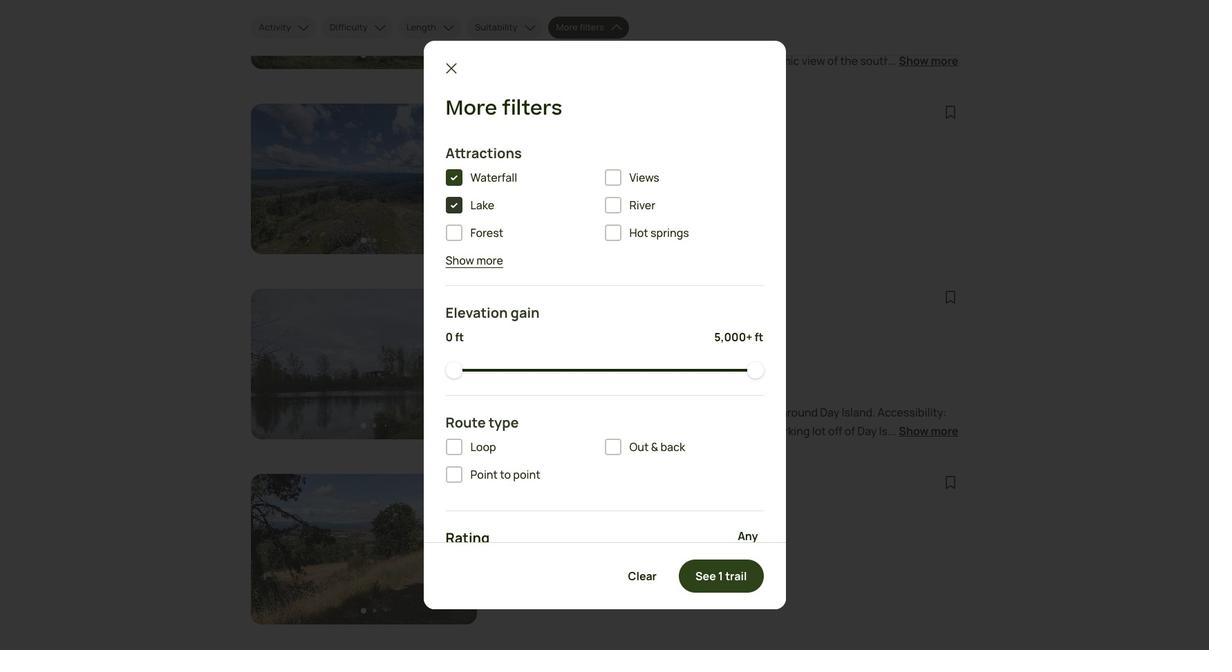 Task type: vqa. For each thing, say whether or not it's contained in the screenshot.
the More options icon
no



Task type: locate. For each thing, give the bounding box(es) containing it.
• right 3.2
[[563, 542, 569, 555]]

1h left 17m
[[594, 355, 605, 370]]

1 vertical spatial trail
[[556, 318, 585, 336]]

clear button
[[612, 560, 674, 594]]

show inside button
[[446, 253, 475, 269]]

1 horizontal spatial wild
[[520, 503, 550, 522]]

0 vertical spatial mi
[[548, 355, 561, 370]]

2 vertical spatial length:
[[488, 540, 528, 556]]

1 horizontal spatial butte
[[579, 132, 616, 151]]

1 vertical spatial butte
[[525, 155, 548, 167]]

maximum elevation gain slider
[[748, 363, 764, 379]]

mi right 4.3
[[548, 355, 561, 370]]

via
[[619, 132, 638, 151]]

est. 2h 38m
[[573, 169, 632, 185]]

springs
[[651, 226, 690, 241]]

1 vertical spatial more
[[446, 94, 497, 123]]

0 horizontal spatial more
[[446, 94, 497, 123]]

1h left 34m
[[594, 540, 605, 556]]

spencer
[[520, 132, 576, 151], [488, 155, 523, 167]]

0 vertical spatial trail
[[707, 132, 735, 151]]

group for attractions
[[446, 170, 764, 253]]

2 add to list image from the top
[[943, 475, 959, 491]]

1 horizontal spatial more
[[557, 21, 578, 33]]

1 vertical spatial more filters
[[446, 94, 563, 123]]

...
[[888, 53, 897, 68], [888, 424, 897, 439]]

1 vertical spatial group
[[446, 439, 764, 495]]

1 vertical spatial mi
[[548, 540, 561, 556]]

• inside "#5 - wild iris ridge from bailey hill road wild iris ridge length: 3.2 mi • est. 1h 34m"
[[563, 542, 569, 555]]

pre's
[[521, 318, 554, 336]]

gain
[[511, 304, 540, 323]]

2 moderate • from the top
[[488, 475, 547, 490]]

#5 - wild iris ridge from bailey hill road wild iris ridge length: 3.2 mi • est. 1h 34m
[[488, 503, 754, 556]]

moderate up the #3
[[488, 104, 538, 120]]

point
[[514, 468, 541, 483]]

3 est. from the top
[[572, 540, 592, 556]]

group containing loop
[[446, 439, 764, 495]]

iris
[[553, 503, 573, 522], [508, 526, 521, 538]]

0 vertical spatial wild
[[520, 503, 550, 522]]

1 vertical spatial moderate
[[488, 475, 538, 490]]

2h
[[595, 169, 608, 185]]

waterfall
[[471, 170, 518, 186]]

mi
[[548, 355, 561, 370], [548, 540, 561, 556]]

1 mi from the top
[[548, 355, 561, 370]]

est. left 34m
[[572, 540, 592, 556]]

2 1h from the top
[[594, 540, 605, 556]]

show
[[900, 53, 929, 68], [446, 253, 475, 269], [900, 424, 929, 439]]

2 length: from the top
[[488, 355, 528, 370]]

moderate • up the #3
[[488, 104, 547, 120]]

2 vertical spatial more
[[932, 424, 959, 439]]

0 horizontal spatial wild
[[488, 526, 506, 538]]

- inside #3 - spencer butte via ridgeline trail spencer butte park
[[512, 132, 518, 151]]

1 add to list image from the top
[[943, 289, 959, 306]]

mi right 3.2
[[548, 540, 561, 556]]

point to point
[[471, 468, 541, 483]]

1 vertical spatial add to list image
[[943, 475, 959, 491]]

1 group from the top
[[446, 170, 764, 253]]

out
[[630, 440, 649, 455]]

0 horizontal spatial iris
[[508, 526, 521, 538]]

- right #5
[[512, 503, 518, 522]]

more inside dialog
[[446, 94, 497, 123]]

trail
[[707, 132, 735, 151], [556, 318, 585, 336]]

- inside "#5 - wild iris ridge from bailey hill road wild iris ridge length: 3.2 mi • est. 1h 34m"
[[512, 503, 518, 522]]

• right 4.3
[[563, 357, 569, 369]]

0 vertical spatial filters
[[580, 21, 605, 33]]

wild
[[520, 503, 550, 522], [488, 526, 506, 538]]

1 vertical spatial -
[[512, 318, 518, 336]]

trail right pre's
[[556, 318, 585, 336]]

1 vertical spatial more
[[477, 253, 504, 269]]

from
[[617, 503, 649, 522]]

iris right #5
[[553, 503, 573, 522]]

1 ft from the left
[[455, 330, 464, 345]]

moderate
[[488, 104, 538, 120], [488, 475, 538, 490]]

est. left 2h
[[573, 169, 593, 185]]

2 vertical spatial est.
[[572, 540, 592, 556]]

1 horizontal spatial ft
[[755, 330, 764, 345]]

0 vertical spatial moderate •
[[488, 104, 547, 120]]

more inside button
[[477, 253, 504, 269]]

more
[[932, 53, 959, 68], [477, 253, 504, 269], [932, 424, 959, 439]]

group
[[446, 170, 764, 253], [446, 439, 764, 495]]

more
[[557, 21, 578, 33], [446, 94, 497, 123]]

2 vertical spatial -
[[512, 503, 518, 522]]

show more
[[446, 253, 504, 269]]

add to list image for #5 - wild iris ridge from bailey hill road
[[943, 475, 959, 491]]

1 vertical spatial 1h
[[594, 540, 605, 556]]

moderate • up #5
[[488, 475, 547, 490]]

iris down #5
[[508, 526, 521, 538]]

3 length: from the top
[[488, 540, 528, 556]]

ft right the 5,000+
[[755, 330, 764, 345]]

filters
[[580, 21, 605, 33], [502, 94, 563, 123]]

river
[[630, 198, 656, 213]]

0 vertical spatial more
[[557, 21, 578, 33]]

0 vertical spatial 1h
[[594, 355, 605, 370]]

wild up wild iris ridge link
[[520, 503, 550, 522]]

length
[[407, 21, 437, 33]]

1 horizontal spatial filters
[[580, 21, 605, 33]]

spencer up waterfall
[[488, 155, 523, 167]]

add to list image
[[943, 104, 959, 120]]

1 vertical spatial ...
[[888, 424, 897, 439]]

hot
[[630, 226, 649, 241]]

dialog
[[0, 0, 1210, 651]]

0 vertical spatial est.
[[573, 169, 593, 185]]

2 vertical spatial show
[[900, 424, 929, 439]]

0 horizontal spatial ft
[[455, 330, 464, 345]]

length: down wild iris ridge link
[[488, 540, 528, 556]]

1 vertical spatial moderate •
[[488, 475, 547, 490]]

- right the #3
[[512, 132, 518, 151]]

bailey
[[652, 503, 692, 522]]

1h inside "#5 - wild iris ridge from bailey hill road wild iris ridge length: 3.2 mi • est. 1h 34m"
[[594, 540, 605, 556]]

length:
[[488, 169, 528, 185], [488, 355, 528, 370], [488, 540, 528, 556]]

0 vertical spatial moderate
[[488, 104, 538, 120]]

1h
[[594, 355, 605, 370], [594, 540, 605, 556]]

5,000+ ft
[[715, 330, 764, 345]]

0
[[446, 330, 453, 345]]

ft
[[455, 330, 464, 345], [755, 330, 764, 345]]

2 group from the top
[[446, 439, 764, 495]]

butte left via
[[579, 132, 616, 151]]

see 1 trail button
[[679, 560, 764, 594]]

activity
[[259, 21, 291, 33]]

est.
[[573, 169, 593, 185], [572, 355, 592, 370], [572, 540, 592, 556]]

• left the 4.7
[[541, 106, 547, 119]]

length: left 4.3
[[488, 355, 528, 370]]

trail right ridgeline
[[707, 132, 735, 151]]

length: down spencer butte park link
[[488, 169, 528, 185]]

-
[[512, 132, 518, 151], [512, 318, 518, 336], [512, 503, 518, 522]]

ridge left the from
[[576, 503, 615, 522]]

- right #4
[[512, 318, 518, 336]]

add to list image
[[943, 289, 959, 306], [943, 475, 959, 491]]

spencer up park
[[520, 132, 576, 151]]

0 vertical spatial more filters
[[557, 21, 605, 33]]

1 vertical spatial est.
[[572, 355, 592, 370]]

ft right 0
[[455, 330, 464, 345]]

length: 4.3 mi • est. 1h 17m
[[488, 355, 627, 370]]

0 horizontal spatial filters
[[502, 94, 563, 123]]

0 vertical spatial -
[[512, 132, 518, 151]]

•
[[541, 106, 547, 119], [563, 357, 569, 369], [541, 477, 547, 490], [563, 542, 569, 555]]

wild down #5
[[488, 526, 506, 538]]

0 vertical spatial ridge
[[576, 503, 615, 522]]

ft for 0 ft
[[455, 330, 464, 345]]

spencer butte park link
[[488, 155, 568, 168]]

length: for length:
[[488, 169, 528, 185]]

minimum elevation gain slider
[[446, 363, 462, 379]]

0 vertical spatial group
[[446, 170, 764, 253]]

2 mi from the top
[[548, 540, 561, 556]]

0 vertical spatial add to list image
[[943, 289, 959, 306]]

park
[[550, 155, 568, 167]]

1 ... show more from the top
[[888, 53, 959, 68]]

0 vertical spatial iris
[[553, 503, 573, 522]]

ridge up 3.2
[[523, 526, 547, 538]]

moderate up #5
[[488, 475, 538, 490]]

group containing waterfall
[[446, 170, 764, 253]]

0 vertical spatial length:
[[488, 169, 528, 185]]

#4 - pre's trail
[[488, 318, 585, 336]]

1 vertical spatial length:
[[488, 355, 528, 370]]

moderate •
[[488, 104, 547, 120], [488, 475, 547, 490]]

1
[[719, 569, 724, 585]]

0 horizontal spatial trail
[[556, 318, 585, 336]]

4.7
[[565, 104, 580, 120]]

filters inside button
[[580, 21, 605, 33]]

0 horizontal spatial ridge
[[523, 526, 547, 538]]

1 1h from the top
[[594, 355, 605, 370]]

mi inside "#5 - wild iris ridge from bailey hill road wild iris ridge length: 3.2 mi • est. 1h 34m"
[[548, 540, 561, 556]]

more right the suitability button
[[557, 21, 578, 33]]

more up the #3
[[446, 94, 497, 123]]

1 vertical spatial show
[[446, 253, 475, 269]]

2 ft from the left
[[755, 330, 764, 345]]

• inside 'length: 4.3 mi • est. 1h 17m'
[[563, 357, 569, 369]]

1 length: from the top
[[488, 169, 528, 185]]

... show more
[[888, 53, 959, 68], [888, 424, 959, 439]]

more filters
[[557, 21, 605, 33], [446, 94, 563, 123]]

1 vertical spatial ... show more
[[888, 424, 959, 439]]

butte
[[579, 132, 616, 151], [525, 155, 548, 167]]

#4
[[488, 318, 509, 336]]

ft for 5,000+ ft
[[755, 330, 764, 345]]

1 vertical spatial filters
[[502, 94, 563, 123]]

0 vertical spatial ... show more
[[888, 53, 959, 68]]

1 horizontal spatial trail
[[707, 132, 735, 151]]

0 vertical spatial ...
[[888, 53, 897, 68]]

1 vertical spatial iris
[[508, 526, 521, 538]]

filters inside dialog
[[502, 94, 563, 123]]

1 est. from the top
[[573, 169, 593, 185]]

rating
[[446, 529, 490, 548]]

- for #4
[[512, 318, 518, 336]]

more filters inside button
[[557, 21, 605, 33]]

34m
[[608, 540, 630, 556]]

ridge
[[576, 503, 615, 522], [523, 526, 547, 538]]

1 vertical spatial wild
[[488, 526, 506, 538]]

length: for length: 4.3 mi • est. 1h 17m
[[488, 355, 528, 370]]

#5
[[488, 503, 509, 522]]

butte left park
[[525, 155, 548, 167]]

est. left 17m
[[572, 355, 592, 370]]



Task type: describe. For each thing, give the bounding box(es) containing it.
• right point at the left of the page
[[541, 477, 547, 490]]

clear
[[629, 569, 657, 585]]

0 vertical spatial show
[[900, 53, 929, 68]]

0 vertical spatial butte
[[579, 132, 616, 151]]

1 vertical spatial spencer
[[488, 155, 523, 167]]

17m
[[608, 355, 627, 370]]

point
[[471, 468, 498, 483]]

loop
[[471, 440, 496, 455]]

hill
[[695, 503, 717, 522]]

38m
[[610, 169, 632, 185]]

to
[[500, 468, 511, 483]]

elevation
[[446, 304, 508, 323]]

easy
[[488, 290, 512, 305]]

1 moderate • from the top
[[488, 104, 547, 120]]

hot springs
[[630, 226, 690, 241]]

#3 - spencer butte via ridgeline trail spencer butte park
[[488, 132, 735, 167]]

group for route type
[[446, 439, 764, 495]]

lake
[[471, 198, 495, 213]]

more inside button
[[557, 21, 578, 33]]

close image
[[443, 60, 460, 77]]

more filters button
[[548, 17, 630, 39]]

&
[[651, 440, 659, 455]]

attractions
[[446, 144, 522, 163]]

forest
[[471, 226, 504, 241]]

2 est. from the top
[[572, 355, 592, 370]]

type
[[489, 414, 519, 433]]

route
[[446, 414, 486, 433]]

trail
[[726, 569, 748, 585]]

more filters dialog
[[424, 41, 786, 651]]

1 vertical spatial ridge
[[523, 526, 547, 538]]

see
[[696, 569, 717, 585]]

1 horizontal spatial iris
[[553, 503, 573, 522]]

3.2
[[530, 540, 546, 556]]

ridgeline
[[641, 132, 704, 151]]

2 ... from the top
[[888, 424, 897, 439]]

suitability
[[475, 21, 518, 33]]

5,000+
[[715, 330, 753, 345]]

0 horizontal spatial butte
[[525, 155, 548, 167]]

#3
[[488, 132, 509, 151]]

show more button
[[446, 253, 504, 269]]

0 vertical spatial more
[[932, 53, 959, 68]]

est. inside "#5 - wild iris ridge from bailey hill road wild iris ridge length: 3.2 mi • est. 1h 34m"
[[572, 540, 592, 556]]

road
[[719, 503, 754, 522]]

elevation gain
[[446, 304, 540, 323]]

difficulty button
[[322, 17, 393, 39]]

4.3
[[530, 355, 546, 370]]

length button
[[398, 17, 461, 39]]

more filters inside dialog
[[446, 94, 563, 123]]

add to list image for ...
[[943, 289, 959, 306]]

suitability button
[[467, 17, 543, 39]]

difficulty
[[330, 21, 368, 33]]

route type
[[446, 414, 519, 433]]

- for #3
[[512, 132, 518, 151]]

any
[[738, 529, 759, 545]]

1 moderate from the top
[[488, 104, 538, 120]]

1 horizontal spatial ridge
[[576, 503, 615, 522]]

out & back
[[630, 440, 686, 455]]

0 vertical spatial spencer
[[520, 132, 576, 151]]

1 ... from the top
[[888, 53, 897, 68]]

cookie consent banner dialog
[[17, 585, 1193, 634]]

length: inside "#5 - wild iris ridge from bailey hill road wild iris ridge length: 3.2 mi • est. 1h 34m"
[[488, 540, 528, 556]]

wild iris ridge link
[[488, 526, 547, 539]]

- for #5
[[512, 503, 518, 522]]

0 ft
[[446, 330, 464, 345]]

see 1 trail
[[696, 569, 748, 585]]

views
[[630, 170, 660, 186]]

activity button
[[251, 17, 316, 39]]

back
[[661, 440, 686, 455]]

2 moderate from the top
[[488, 475, 538, 490]]

2 ... show more from the top
[[888, 424, 959, 439]]

trail inside #3 - spencer butte via ridgeline trail spencer butte park
[[707, 132, 735, 151]]



